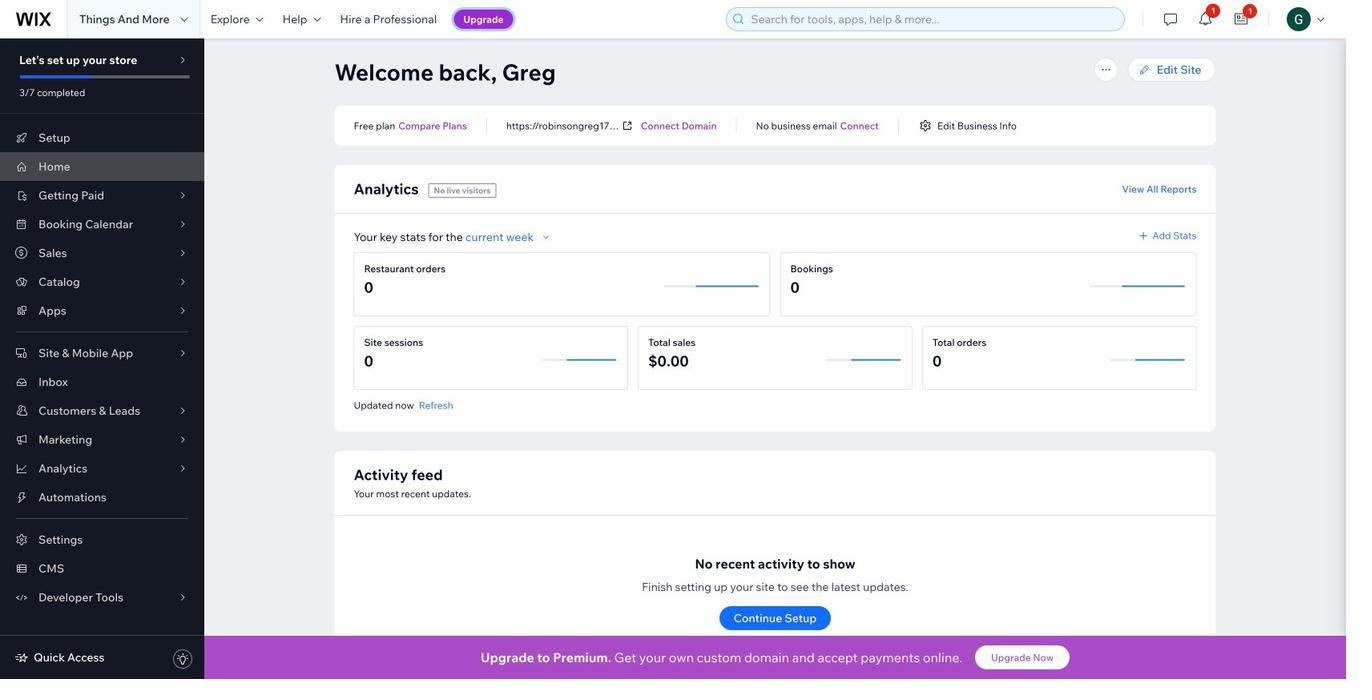 Task type: locate. For each thing, give the bounding box(es) containing it.
Search for tools, apps, help & more... field
[[746, 8, 1120, 30]]

sidebar element
[[0, 38, 204, 680]]



Task type: vqa. For each thing, say whether or not it's contained in the screenshot.
SEARCH FOR TOOLS, APPS, HELP & MORE... field
yes



